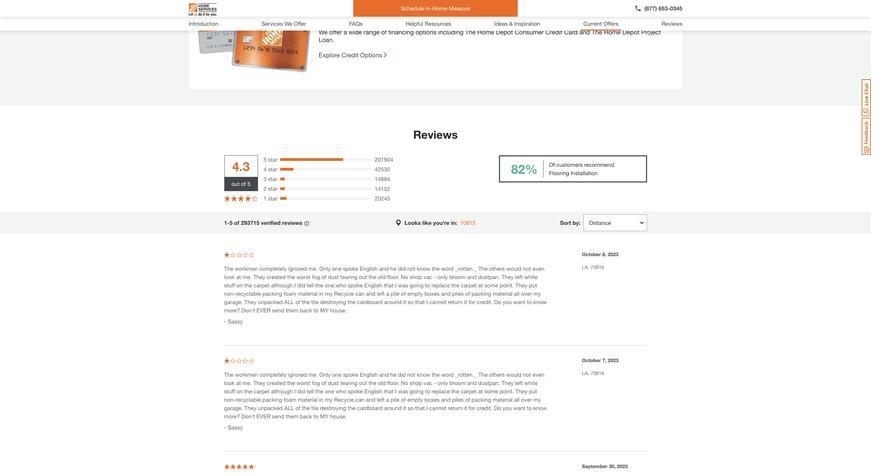 Task type: describe. For each thing, give the bounding box(es) containing it.
introduction
[[189, 20, 219, 27]]

wide
[[349, 28, 362, 36]]

ideas & inspiration
[[495, 20, 541, 27]]

inspiration
[[515, 20, 541, 27]]

october for october 7, 2023
[[583, 358, 601, 364]]

back for october 7, 2023
[[300, 414, 312, 420]]

looks
[[405, 220, 421, 226]]

1-5 of 293715 verified reviews
[[224, 220, 304, 226]]

including
[[439, 28, 464, 36]]

broom for october 8, 2023
[[450, 274, 466, 281]]

affordable financing
[[319, 14, 415, 26]]

sort
[[560, 220, 572, 226]]

- sassy for october 8, 2023
[[224, 319, 243, 325]]

completely for october 8, 2023
[[260, 266, 287, 272]]

offer
[[294, 20, 306, 27]]

explore credit options
[[319, 51, 383, 59]]

on for october 7, 2023
[[237, 389, 243, 395]]

credit. for october 7, 2023
[[477, 405, 493, 412]]

&
[[510, 20, 513, 27]]

0 horizontal spatial credit
[[342, 51, 359, 59]]

around for october 7, 2023
[[384, 405, 402, 412]]

in-
[[426, 5, 433, 11]]

going for october 8, 2023
[[410, 282, 424, 289]]

we offer a wide range of financing options including the home depot consumer credit card and the home depot project loan.
[[319, 28, 661, 44]]

over for october 7, 2023
[[522, 397, 532, 403]]

stuff for october 8, 2023
[[224, 282, 235, 289]]

look for october 7, 2023
[[224, 380, 235, 387]]

was for october 7, 2023
[[398, 389, 408, 395]]

14884 2 star
[[264, 176, 390, 192]]

home inside button
[[433, 5, 448, 11]]

garage. for october 8, 2023
[[224, 299, 243, 306]]

(877)
[[645, 5, 658, 11]]

ignored for october 7, 2023
[[288, 372, 307, 378]]

0 vertical spatial 5
[[264, 156, 267, 163]]

tell for october 7, 2023
[[307, 389, 314, 395]]

82%
[[512, 162, 538, 177]]

faqs
[[349, 20, 363, 27]]

piles for october 8, 2023
[[452, 291, 464, 297]]

you're
[[433, 220, 450, 226]]

only for october 7, 2023
[[320, 372, 331, 378]]

out of 5
[[232, 181, 251, 187]]

vac for october 8, 2023
[[424, 274, 433, 281]]

affordable
[[319, 14, 367, 26]]

some for october 7, 2023
[[485, 389, 499, 395]]

70815
[[461, 220, 476, 226]]

star for 4
[[268, 166, 278, 173]]

sort by:
[[560, 220, 581, 226]]

don't for october 8, 2023
[[242, 307, 255, 314]]

options
[[416, 28, 437, 36]]

installation
[[571, 170, 598, 177]]

more? for october 8, 2023
[[224, 307, 240, 314]]

no for october 8, 2023
[[401, 274, 409, 281]]

3 ☆ ☆ ☆ ☆ ☆ from the top
[[224, 358, 254, 365]]

them for october 8, 2023
[[286, 307, 299, 314]]

all for october 7, 2023
[[515, 397, 520, 403]]

september
[[583, 464, 608, 470]]

tearing for october 8, 2023
[[341, 274, 358, 281]]

verified
[[261, 220, 281, 226]]

of
[[550, 162, 555, 168]]

0 horizontal spatial we
[[285, 20, 292, 27]]

recyclable for october 8, 2023
[[236, 291, 261, 297]]

1 vertical spatial 5
[[248, 181, 251, 187]]

october 8, 2023
[[583, 252, 619, 258]]

card
[[565, 28, 578, 36]]

3 star link
[[264, 175, 278, 184]]

created for october 7, 2023
[[267, 380, 286, 387]]

foam for october 8, 2023
[[284, 291, 297, 297]]

the workmen completely ignored me.  only one spoke english and he did not know the word _rotten._  the others would not even look at me.  they created the worst fog of dust tearing out the old floor.  no shop vac - only broom and dustpan.  they left white stuff on the carpet although i did tell the one who spoke english that i was going to replace the carpet at some point.  they put non-recyclable packing foam material in my recycle can and left a pile of empty boxes and piles of packing material all over my garage.  they unpacked all of the tile destroying the cardboard around it so that i cannot return it for credit.  do you want to know more?  don't ever send them back to my house. for october 8, 2023
[[224, 266, 547, 314]]

1-
[[224, 220, 230, 226]]

financing
[[370, 14, 415, 26]]

4
[[264, 166, 267, 173]]

2023 for october 7, 2023
[[608, 358, 619, 364]]

can for october 8, 2023
[[356, 291, 365, 297]]

2 vertical spatial 5
[[230, 220, 233, 226]]

201904 4 star
[[264, 156, 394, 173]]

would for october 7, 2023
[[507, 372, 522, 378]]

point. for october 7, 2023
[[500, 389, 514, 395]]

20245
[[375, 195, 390, 202]]

helpful resources
[[406, 20, 452, 27]]

2 horizontal spatial home
[[604, 28, 621, 36]]

explore
[[319, 51, 340, 59]]

dust for october 8, 2023
[[328, 274, 339, 281]]

live chat image
[[862, 79, 872, 117]]

the workmen completely ignored me.  only one spoke english and he did not know the word _rotten._  the others would not even look at me.  they created the worst fog of dust tearing out the old floor.  no shop vac - only broom and dustpan.  they left white stuff on the carpet although i did tell the one who spoke english that i was going to replace the carpet at some point.  they put non-recyclable packing foam material in my recycle can and left a pile of empty boxes and piles of packing material all over my garage.  they unpacked all of the tile destroying the cardboard around it so that i cannot return it for credit.  do you want to know more?  don't ever send them back to my house. for october 7, 2023
[[224, 372, 547, 420]]

options
[[360, 51, 383, 59]]

in:
[[451, 220, 458, 226]]

2
[[264, 186, 267, 192]]

look for october 8, 2023
[[224, 274, 235, 281]]

ever for october 8, 2023
[[257, 307, 271, 314]]

4.3
[[233, 159, 250, 174]]

dust for october 7, 2023
[[328, 380, 339, 387]]

293715
[[241, 220, 260, 226]]

of inside we offer a wide range of financing options including the home depot consumer credit card and the home depot project loan.
[[382, 28, 387, 36]]

sassy for october 7, 2023
[[228, 425, 243, 431]]

offers
[[604, 20, 619, 27]]

october 7, 2023
[[583, 358, 619, 364]]

non- for october 8, 2023
[[224, 291, 236, 297]]

empty for october 8, 2023
[[408, 291, 423, 297]]

for for october 7, 2023
[[469, 405, 476, 412]]

so for october 8, 2023
[[408, 299, 414, 306]]

70816 for 7,
[[591, 371, 605, 377]]

my for october 8, 2023
[[320, 307, 329, 314]]

shop for october 7, 2023
[[410, 380, 422, 387]]

you for october 8, 2023
[[503, 299, 512, 306]]

loan.
[[319, 36, 335, 44]]

42530 3 star
[[264, 166, 390, 182]]

14152 1 star
[[264, 186, 390, 202]]

70815 link
[[461, 220, 476, 226]]

14152
[[375, 186, 390, 192]]

2 ★ ★ ★ ★ ★ from the top
[[224, 464, 254, 471]]

flooring
[[550, 170, 570, 177]]

in for october 8, 2023
[[319, 291, 324, 297]]

do it for you logo image
[[189, 0, 217, 19]]

(877) 653-0345
[[645, 5, 683, 11]]

_rotten._ for october 7, 2023
[[456, 372, 477, 378]]

1 star from the top
[[268, 156, 278, 163]]

0345
[[671, 5, 683, 11]]

worst for october 7, 2023
[[297, 380, 311, 387]]

0 vertical spatial reviews
[[662, 20, 683, 27]]

5 star
[[264, 156, 278, 163]]

even for october 8, 2023
[[533, 266, 545, 272]]

measure
[[449, 5, 471, 11]]

2023 for september 30, 2023
[[618, 464, 628, 470]]

financing
[[389, 28, 414, 36]]

(877) 653-0345 link
[[635, 4, 683, 13]]

looks like you're in: 70815
[[405, 220, 476, 226]]

he for october 8, 2023
[[391, 266, 397, 272]]

3
[[264, 176, 267, 182]]

all for october 7, 2023
[[284, 405, 294, 412]]

and inside we offer a wide range of financing options including the home depot consumer credit card and the home depot project loan.
[[580, 28, 590, 36]]

reviews
[[282, 220, 303, 226]]

shop for october 8, 2023
[[410, 274, 422, 281]]

current offers
[[584, 20, 619, 27]]

helpful
[[406, 20, 424, 27]]

by:
[[573, 220, 581, 226]]

star for 2
[[268, 186, 278, 192]]

8,
[[603, 252, 607, 258]]

schedule
[[401, 5, 424, 11]]

non- for october 7, 2023
[[224, 397, 236, 403]]

star for 3
[[268, 176, 278, 182]]

floor. for october 7, 2023
[[388, 380, 400, 387]]

old for october 8, 2023
[[378, 274, 386, 281]]

cardboard for october 8, 2023
[[357, 299, 383, 306]]

schedule in-home measure
[[401, 5, 471, 11]]

current
[[584, 20, 602, 27]]

them for october 7, 2023
[[286, 414, 299, 420]]

out for october 7, 2023
[[359, 380, 367, 387]]

tearing for october 7, 2023
[[341, 380, 358, 387]]

- sassy for october 7, 2023
[[224, 425, 243, 431]]

2 star link
[[264, 185, 278, 193]]

2 ☆ ☆ ☆ ☆ ☆ from the top
[[224, 252, 254, 258]]

only for october 8, 2023
[[438, 274, 448, 281]]

project
[[642, 28, 661, 36]]

although for october 8, 2023
[[271, 282, 293, 289]]

put for october 7, 2023
[[529, 389, 538, 395]]

services we offer
[[262, 20, 306, 27]]

on for october 8, 2023
[[237, 282, 243, 289]]

1 vertical spatial reviews
[[414, 128, 458, 141]]



Task type: vqa. For each thing, say whether or not it's contained in the screenshot.
the bottommost 2-
no



Task type: locate. For each thing, give the bounding box(es) containing it.
1 vertical spatial unpacked
[[258, 405, 283, 412]]

0 vertical spatial _rotten._
[[456, 266, 477, 272]]

ignored
[[288, 266, 307, 272], [288, 372, 307, 378]]

credit. for october 8, 2023
[[477, 299, 493, 306]]

credit inside we offer a wide range of financing options including the home depot consumer credit card and the home depot project loan.
[[546, 28, 563, 36]]

0 vertical spatial 2023
[[608, 252, 619, 258]]

1 who from the top
[[336, 282, 346, 289]]

1 you from the top
[[503, 299, 512, 306]]

2 my from the top
[[320, 414, 329, 420]]

1 boxes from the top
[[425, 291, 440, 297]]

0 vertical spatial broom
[[450, 274, 466, 281]]

0 vertical spatial point.
[[500, 282, 514, 289]]

destroying
[[320, 299, 346, 306], [320, 405, 346, 412]]

1 vertical spatial recyclable
[[236, 397, 261, 403]]

1 only from the top
[[320, 266, 331, 272]]

0 vertical spatial shop
[[410, 274, 422, 281]]

a inside we offer a wide range of financing options including the home depot consumer credit card and the home depot project loan.
[[344, 28, 347, 36]]

1 some from the top
[[485, 282, 499, 289]]

star inside '14884 2 star'
[[268, 186, 278, 192]]

the
[[466, 28, 476, 36], [592, 28, 603, 36], [224, 266, 234, 272], [479, 266, 488, 272], [224, 372, 234, 378], [479, 372, 488, 378]]

they
[[253, 274, 266, 281], [502, 274, 514, 281], [516, 282, 528, 289], [245, 299, 257, 306], [253, 380, 266, 387], [502, 380, 514, 387], [516, 389, 528, 395], [245, 405, 257, 412]]

5 left 2
[[248, 181, 251, 187]]

1 workmen from the top
[[235, 266, 258, 272]]

2 horizontal spatial 5
[[264, 156, 267, 163]]

2 recyclable from the top
[[236, 397, 261, 403]]

7,
[[603, 358, 607, 364]]

2 workmen from the top
[[235, 372, 258, 378]]

1 more? from the top
[[224, 307, 240, 314]]

1 horizontal spatial we
[[319, 28, 328, 36]]

he for october 7, 2023
[[391, 372, 397, 378]]

1 vertical spatial out
[[359, 274, 367, 281]]

0 vertical spatial all
[[515, 291, 520, 297]]

1 vertical spatial foam
[[284, 397, 297, 403]]

others for october 7, 2023
[[490, 372, 505, 378]]

2 ignored from the top
[[288, 372, 307, 378]]

tell for october 8, 2023
[[307, 282, 314, 289]]

1 look from the top
[[224, 274, 235, 281]]

so for october 7, 2023
[[408, 405, 414, 412]]

me.
[[309, 266, 318, 272], [243, 274, 252, 281], [309, 372, 318, 378], [243, 380, 252, 387]]

0 vertical spatial ★ ★ ★ ★ ★
[[224, 195, 258, 203]]

in
[[319, 291, 324, 297], [319, 397, 324, 403]]

over
[[522, 291, 532, 297], [522, 397, 532, 403]]

recommend
[[585, 162, 615, 168]]

1 the workmen completely ignored me.  only one spoke english and he did not know the word _rotten._  the others would not even look at me.  they created the worst fog of dust tearing out the old floor.  no shop vac - only broom and dustpan.  they left white stuff on the carpet although i did tell the one who spoke english that i was going to replace the carpet at some point.  they put non-recyclable packing foam material in my recycle can and left a pile of empty boxes and piles of packing material all over my garage.  they unpacked all of the tile destroying the cardboard around it so that i cannot return it for credit.  do you want to know more?  don't ever send them back to my house. from the top
[[224, 266, 547, 314]]

sassy
[[228, 319, 243, 325], [228, 425, 243, 431]]

worst for october 8, 2023
[[297, 274, 311, 281]]

point. for october 8, 2023
[[500, 282, 514, 289]]

do
[[494, 299, 502, 306], [494, 405, 502, 412]]

1 send from the top
[[272, 307, 284, 314]]

2 some from the top
[[485, 389, 499, 395]]

2 completely from the top
[[260, 372, 287, 378]]

star right 3
[[268, 176, 278, 182]]

1 vertical spatial word
[[442, 372, 454, 378]]

0 vertical spatial destroying
[[320, 299, 346, 306]]

653-
[[659, 5, 671, 11]]

for for october 8, 2023
[[469, 299, 476, 306]]

1 vertical spatial 2023
[[608, 358, 619, 364]]

pile
[[391, 291, 400, 297], [391, 397, 400, 403]]

1 vertical spatial on
[[237, 389, 243, 395]]

0 vertical spatial look
[[224, 274, 235, 281]]

on
[[237, 282, 243, 289], [237, 389, 243, 395]]

he
[[391, 266, 397, 272], [391, 372, 397, 378]]

2 worst from the top
[[297, 380, 311, 387]]

cardboard for october 7, 2023
[[357, 405, 383, 412]]

0 vertical spatial foam
[[284, 291, 297, 297]]

1 vertical spatial others
[[490, 372, 505, 378]]

did
[[398, 266, 406, 272], [298, 282, 305, 289], [398, 372, 406, 378], [298, 389, 305, 395]]

destroying for october 8, 2023
[[320, 299, 346, 306]]

house.
[[330, 307, 347, 314], [330, 414, 347, 420]]

1 white from the top
[[525, 274, 538, 281]]

october for october 8, 2023
[[583, 252, 601, 258]]

0 vertical spatial going
[[410, 282, 424, 289]]

1 non- from the top
[[224, 291, 236, 297]]

vac
[[424, 274, 433, 281], [424, 380, 433, 387]]

1 tile from the top
[[312, 299, 319, 306]]

send for october 7, 2023
[[272, 414, 284, 420]]

1 for from the top
[[469, 299, 476, 306]]

going for october 7, 2023
[[410, 389, 424, 395]]

1 vertical spatial them
[[286, 414, 299, 420]]

2 70816 from the top
[[591, 371, 605, 377]]

that
[[384, 282, 394, 289], [416, 299, 425, 306], [384, 389, 394, 395], [416, 405, 425, 412]]

1 dustpan. from the top
[[479, 274, 500, 281]]

2 over from the top
[[522, 397, 532, 403]]

1 vertical spatial was
[[398, 389, 408, 395]]

0 vertical spatial my
[[320, 307, 329, 314]]

fog for october 8, 2023
[[312, 274, 320, 281]]

unpacked for october 7, 2023
[[258, 405, 283, 412]]

14884
[[375, 176, 390, 182]]

0 vertical spatial even
[[533, 266, 545, 272]]

2 october from the top
[[583, 358, 601, 364]]

put
[[529, 282, 538, 289], [529, 389, 538, 395]]

2 want from the top
[[514, 405, 526, 412]]

1 vertical spatial october
[[583, 358, 601, 364]]

0 vertical spatial the workmen completely ignored me.  only one spoke english and he did not know the word _rotten._  the others would not even look at me.  they created the worst fog of dust tearing out the old floor.  no shop vac - only broom and dustpan.  they left white stuff on the carpet although i did tell the one who spoke english that i was going to replace the carpet at some point.  they put non-recyclable packing foam material in my recycle can and left a pile of empty boxes and piles of packing material all over my garage.  they unpacked all of the tile destroying the cardboard around it so that i cannot return it for credit.  do you want to know more?  don't ever send them back to my house.
[[224, 266, 547, 314]]

resources
[[425, 20, 452, 27]]

2 don't from the top
[[242, 414, 255, 420]]

2023 right 8,
[[608, 252, 619, 258]]

return for october 8, 2023
[[448, 299, 463, 306]]

all for october 8, 2023
[[515, 291, 520, 297]]

2 sassy from the top
[[228, 425, 243, 431]]

destroying for october 7, 2023
[[320, 405, 346, 412]]

old for october 7, 2023
[[378, 380, 386, 387]]

0 vertical spatial recycle
[[334, 291, 354, 297]]

1 depot from the left
[[496, 28, 513, 36]]

can for october 7, 2023
[[356, 397, 365, 403]]

1 my from the top
[[320, 307, 329, 314]]

garage.
[[224, 299, 243, 306], [224, 405, 243, 412]]

cardboard
[[357, 299, 383, 306], [357, 405, 383, 412]]

for
[[469, 299, 476, 306], [469, 405, 476, 412]]

2 recycle from the top
[[334, 397, 354, 403]]

some for october 8, 2023
[[485, 282, 499, 289]]

1 although from the top
[[271, 282, 293, 289]]

star inside 42530 3 star
[[268, 176, 278, 182]]

la, 70816 for 8,
[[583, 265, 605, 271]]

star right the 4
[[268, 166, 278, 173]]

0 vertical spatial for
[[469, 299, 476, 306]]

1 cannot from the top
[[430, 299, 447, 306]]

la,
[[583, 265, 590, 271], [583, 371, 590, 377]]

2023 right 7,
[[608, 358, 619, 364]]

0 vertical spatial some
[[485, 282, 499, 289]]

1 vertical spatial point.
[[500, 389, 514, 395]]

1 vertical spatial floor.
[[388, 380, 400, 387]]

1 was from the top
[[398, 282, 408, 289]]

pile for october 7, 2023
[[391, 397, 400, 403]]

1 vertical spatial workmen
[[235, 372, 258, 378]]

1 horizontal spatial credit
[[546, 28, 563, 36]]

back for october 8, 2023
[[300, 307, 312, 314]]

and
[[580, 28, 590, 36], [380, 266, 389, 272], [468, 274, 477, 281], [366, 291, 376, 297], [442, 291, 451, 297], [380, 372, 389, 378], [468, 380, 477, 387], [366, 397, 376, 403], [442, 397, 451, 403]]

2 all from the top
[[515, 397, 520, 403]]

0 vertical spatial in
[[319, 291, 324, 297]]

1 vertical spatial no
[[401, 380, 409, 387]]

in for october 7, 2023
[[319, 397, 324, 403]]

workmen for october 7, 2023
[[235, 372, 258, 378]]

october left 7,
[[583, 358, 601, 364]]

1 floor. from the top
[[388, 274, 400, 281]]

offer
[[330, 28, 342, 36]]

2 shop from the top
[[410, 380, 422, 387]]

point.
[[500, 282, 514, 289], [500, 389, 514, 395]]

2 depot from the left
[[623, 28, 640, 36]]

explore credit options link
[[319, 51, 387, 59]]

70816 down 'october 7, 2023'
[[591, 371, 605, 377]]

who for october 7, 2023
[[336, 389, 346, 395]]

house. for october 8, 2023
[[330, 307, 347, 314]]

la, for october 7, 2023
[[583, 371, 590, 377]]

word for october 7, 2023
[[442, 372, 454, 378]]

1 vertical spatial who
[[336, 389, 346, 395]]

cannot for october 8, 2023
[[430, 299, 447, 306]]

201904
[[375, 156, 394, 163]]

dustpan. for october 7, 2023
[[479, 380, 500, 387]]

1 completely from the top
[[260, 266, 287, 272]]

1 vertical spatial for
[[469, 405, 476, 412]]

1 word from the top
[[442, 266, 454, 272]]

replace for october 8, 2023
[[432, 282, 450, 289]]

1 others from the top
[[490, 266, 505, 272]]

1 piles from the top
[[452, 291, 464, 297]]

ideas
[[495, 20, 508, 27]]

0 vertical spatial sassy
[[228, 319, 243, 325]]

house. for october 7, 2023
[[330, 414, 347, 420]]

completely
[[260, 266, 287, 272], [260, 372, 287, 378]]

want for october 7, 2023
[[514, 405, 526, 412]]

2 white from the top
[[525, 380, 538, 387]]

1 vertical spatial would
[[507, 372, 522, 378]]

empty
[[408, 291, 423, 297], [408, 397, 423, 403]]

1 vertical spatial dustpan.
[[479, 380, 500, 387]]

services
[[262, 20, 283, 27]]

1 star link
[[264, 195, 278, 203]]

0 vertical spatial completely
[[260, 266, 287, 272]]

1
[[264, 195, 267, 202]]

2 for from the top
[[469, 405, 476, 412]]

floor. for october 8, 2023
[[388, 274, 400, 281]]

word
[[442, 266, 454, 272], [442, 372, 454, 378]]

1 vertical spatial 70816
[[591, 371, 605, 377]]

worst
[[297, 274, 311, 281], [297, 380, 311, 387]]

2 cannot from the top
[[430, 405, 447, 412]]

of customers recommend flooring installation
[[550, 162, 615, 177]]

1 ☆ ☆ ☆ ☆ ☆ from the top
[[224, 195, 258, 203]]

1 vertical spatial replace
[[432, 389, 450, 395]]

1 so from the top
[[408, 299, 414, 306]]

1 vertical spatial all
[[284, 405, 294, 412]]

1 he from the top
[[391, 266, 397, 272]]

la, 70816 for 7,
[[583, 371, 605, 377]]

not
[[408, 266, 416, 272], [523, 266, 531, 272], [408, 372, 416, 378], [523, 372, 531, 378]]

star inside 201904 4 star
[[268, 166, 278, 173]]

2 word from the top
[[442, 372, 454, 378]]

carpet
[[254, 282, 270, 289], [461, 282, 477, 289], [254, 389, 270, 395], [461, 389, 477, 395]]

1 vertical spatial la, 70816
[[583, 371, 605, 377]]

1 vertical spatial - sassy
[[224, 425, 243, 431]]

0 horizontal spatial reviews
[[414, 128, 458, 141]]

you for october 7, 2023
[[503, 405, 512, 412]]

don't
[[242, 307, 255, 314], [242, 414, 255, 420]]

broom for october 7, 2023
[[450, 380, 466, 387]]

2 vertical spatial 2023
[[618, 464, 628, 470]]

0 vertical spatial want
[[514, 299, 526, 306]]

2 even from the top
[[533, 372, 545, 378]]

1 ★ ★ ★ ★ ★ from the top
[[224, 195, 258, 203]]

0 vertical spatial pile
[[391, 291, 400, 297]]

star right 1 at top
[[268, 195, 278, 202]]

2 tell from the top
[[307, 389, 314, 395]]

0 vertical spatial piles
[[452, 291, 464, 297]]

0 vertical spatial more?
[[224, 307, 240, 314]]

completely for october 7, 2023
[[260, 372, 287, 378]]

2 the workmen completely ignored me.  only one spoke english and he did not know the word _rotten._  the others would not even look at me.  they created the worst fog of dust tearing out the old floor.  no shop vac - only broom and dustpan.  they left white stuff on the carpet although i did tell the one who spoke english that i was going to replace the carpet at some point.  they put non-recyclable packing foam material in my recycle can and left a pile of empty boxes and piles of packing material all over my garage.  they unpacked all of the tile destroying the cardboard around it so that i cannot return it for credit.  do you want to know more?  don't ever send them back to my house. from the top
[[224, 372, 547, 420]]

star right 2
[[268, 186, 278, 192]]

2023 for october 8, 2023
[[608, 252, 619, 258]]

2 garage. from the top
[[224, 405, 243, 412]]

my for october 7, 2023
[[320, 414, 329, 420]]

know
[[417, 266, 431, 272], [534, 299, 547, 306], [417, 372, 431, 378], [534, 405, 547, 412]]

1 can from the top
[[356, 291, 365, 297]]

created for october 8, 2023
[[267, 274, 286, 281]]

0 vertical spatial - sassy
[[224, 319, 243, 325]]

2 them from the top
[[286, 414, 299, 420]]

i
[[295, 282, 296, 289], [395, 282, 397, 289], [427, 299, 428, 306], [295, 389, 296, 395], [395, 389, 397, 395], [427, 405, 428, 412]]

1 point. from the top
[[500, 282, 514, 289]]

1 - sassy from the top
[[224, 319, 243, 325]]

1 vertical spatial only
[[320, 372, 331, 378]]

4 ☆ ☆ ☆ ☆ ☆ from the top
[[224, 464, 254, 471]]

1 vertical spatial recycle
[[334, 397, 354, 403]]

ever
[[257, 307, 271, 314], [257, 414, 271, 420]]

range
[[364, 28, 380, 36]]

1 vertical spatial going
[[410, 389, 424, 395]]

tile for october 7, 2023
[[312, 405, 319, 412]]

1 vertical spatial _rotten._
[[456, 372, 477, 378]]

0 vertical spatial non-
[[224, 291, 236, 297]]

2 can from the top
[[356, 397, 365, 403]]

only for october 8, 2023
[[320, 266, 331, 272]]

2 so from the top
[[408, 405, 414, 412]]

1 vertical spatial even
[[533, 372, 545, 378]]

2 _rotten._ from the top
[[456, 372, 477, 378]]

5 star link
[[264, 156, 278, 164]]

1 even from the top
[[533, 266, 545, 272]]

stuff for october 7, 2023
[[224, 389, 235, 395]]

1 pile from the top
[[391, 291, 400, 297]]

recycle for october 7, 2023
[[334, 397, 354, 403]]

1 horizontal spatial home
[[478, 28, 495, 36]]

la, down 'october 7, 2023'
[[583, 371, 590, 377]]

return
[[448, 299, 463, 306], [448, 405, 463, 412]]

customers
[[557, 162, 583, 168]]

1 vertical spatial although
[[271, 389, 293, 395]]

credit.
[[477, 299, 493, 306], [477, 405, 493, 412]]

do for october 7, 2023
[[494, 405, 502, 412]]

1 over from the top
[[522, 291, 532, 297]]

0 vertical spatial so
[[408, 299, 414, 306]]

star inside 14152 1 star
[[268, 195, 278, 202]]

although
[[271, 282, 293, 289], [271, 389, 293, 395]]

2 created from the top
[[267, 380, 286, 387]]

0 vertical spatial house.
[[330, 307, 347, 314]]

1 them from the top
[[286, 307, 299, 314]]

2 in from the top
[[319, 397, 324, 403]]

la, down october 8, 2023
[[583, 265, 590, 271]]

0 vertical spatial la, 70816
[[583, 265, 605, 271]]

5 up the 4
[[264, 156, 267, 163]]

unpacked for october 8, 2023
[[258, 299, 283, 306]]

send for october 8, 2023
[[272, 307, 284, 314]]

0 vertical spatial around
[[384, 299, 402, 306]]

0 vertical spatial dust
[[328, 274, 339, 281]]

0 vertical spatial credit.
[[477, 299, 493, 306]]

ignored for october 8, 2023
[[288, 266, 307, 272]]

30,
[[609, 464, 616, 470]]

1 cardboard from the top
[[357, 299, 383, 306]]

1 vertical spatial vac
[[424, 380, 433, 387]]

1 vertical spatial credit
[[342, 51, 359, 59]]

1 around from the top
[[384, 299, 402, 306]]

hd credit cards; orange credit card icon image
[[189, 0, 311, 89]]

2 destroying from the top
[[320, 405, 346, 412]]

la, 70816 down october 8, 2023
[[583, 265, 605, 271]]

2 would from the top
[[507, 372, 522, 378]]

consumer
[[515, 28, 544, 36]]

1 foam from the top
[[284, 291, 297, 297]]

feedback link image
[[862, 118, 872, 155]]

september 30, 2023
[[583, 464, 628, 470]]

star up 4 star link
[[268, 156, 278, 163]]

la, 70816 down 'october 7, 2023'
[[583, 371, 605, 377]]

1 vertical spatial around
[[384, 405, 402, 412]]

2 house. from the top
[[330, 414, 347, 420]]

back
[[300, 307, 312, 314], [300, 414, 312, 420]]

4 star link
[[264, 165, 278, 174]]

2 only from the top
[[438, 380, 448, 387]]

boxes for october 8, 2023
[[425, 291, 440, 297]]

2 back from the top
[[300, 414, 312, 420]]

5 star from the top
[[268, 195, 278, 202]]

send
[[272, 307, 284, 314], [272, 414, 284, 420]]

1 only from the top
[[438, 274, 448, 281]]

1 empty from the top
[[408, 291, 423, 297]]

depot down ideas
[[496, 28, 513, 36]]

old
[[378, 274, 386, 281], [378, 380, 386, 387]]

although for october 7, 2023
[[271, 389, 293, 395]]

2 stuff from the top
[[224, 389, 235, 395]]

credit right 'explore'
[[342, 51, 359, 59]]

0 vertical spatial created
[[267, 274, 286, 281]]

recycle for october 8, 2023
[[334, 291, 354, 297]]

october left 8,
[[583, 252, 601, 258]]

my
[[325, 291, 333, 297], [534, 291, 541, 297], [325, 397, 333, 403], [534, 397, 541, 403]]

dustpan. for october 8, 2023
[[479, 274, 500, 281]]

42530
[[375, 166, 390, 173]]

☆ ☆ ☆ ☆ ☆
[[224, 195, 258, 203], [224, 252, 254, 258], [224, 358, 254, 365], [224, 464, 254, 471]]

1 worst from the top
[[297, 274, 311, 281]]

1 recycle from the top
[[334, 291, 354, 297]]

1 vertical spatial look
[[224, 380, 235, 387]]

was
[[398, 282, 408, 289], [398, 389, 408, 395]]

some
[[485, 282, 499, 289], [485, 389, 499, 395]]

look
[[224, 274, 235, 281], [224, 380, 235, 387]]

☆
[[224, 195, 231, 203], [231, 195, 237, 203], [238, 195, 244, 203], [245, 195, 251, 203], [252, 195, 258, 203], [224, 252, 230, 258], [230, 252, 236, 258], [237, 252, 242, 258], [243, 252, 248, 258], [249, 252, 254, 258], [224, 358, 230, 365], [230, 358, 236, 365], [237, 358, 242, 365], [243, 358, 248, 365], [249, 358, 254, 365], [224, 464, 230, 471], [230, 464, 236, 471], [237, 464, 242, 471], [243, 464, 248, 471], [249, 464, 254, 471]]

ever for october 7, 2023
[[257, 414, 271, 420]]

was for october 8, 2023
[[398, 282, 408, 289]]

1 garage. from the top
[[224, 299, 243, 306]]

1 vertical spatial cannot
[[430, 405, 447, 412]]

piles for october 7, 2023
[[452, 397, 464, 403]]

2 pile from the top
[[391, 397, 400, 403]]

5 left 293715
[[230, 220, 233, 226]]

others for october 8, 2023
[[490, 266, 505, 272]]

2 foam from the top
[[284, 397, 297, 403]]

1 vertical spatial credit.
[[477, 405, 493, 412]]

tile for october 8, 2023
[[312, 299, 319, 306]]

70816 down october 8, 2023
[[591, 265, 605, 271]]

foam
[[284, 291, 297, 297], [284, 397, 297, 403]]

1 vertical spatial ever
[[257, 414, 271, 420]]

2023 right 30,
[[618, 464, 628, 470]]

we
[[285, 20, 292, 27], [319, 28, 328, 36]]

1 vertical spatial garage.
[[224, 405, 243, 412]]

schedule in-home measure button
[[354, 0, 518, 17]]

1 vertical spatial tell
[[307, 389, 314, 395]]

1 vertical spatial dust
[[328, 380, 339, 387]]

2 non- from the top
[[224, 397, 236, 403]]

so
[[408, 299, 414, 306], [408, 405, 414, 412]]

1 recyclable from the top
[[236, 291, 261, 297]]

english
[[360, 266, 378, 272], [365, 282, 383, 289], [360, 372, 378, 378], [365, 389, 383, 395]]

vac for october 7, 2023
[[424, 380, 433, 387]]

1 destroying from the top
[[320, 299, 346, 306]]

2 you from the top
[[503, 405, 512, 412]]

1 vertical spatial stuff
[[224, 389, 235, 395]]

1 vertical spatial a
[[386, 291, 389, 297]]

1 vertical spatial pile
[[391, 397, 400, 403]]

1 return from the top
[[448, 299, 463, 306]]

october
[[583, 252, 601, 258], [583, 358, 601, 364]]

it
[[403, 299, 406, 306], [465, 299, 468, 306], [403, 405, 406, 412], [465, 405, 468, 412]]

0 vertical spatial would
[[507, 266, 522, 272]]

0 vertical spatial can
[[356, 291, 365, 297]]

pile for october 8, 2023
[[391, 291, 400, 297]]

my
[[320, 307, 329, 314], [320, 414, 329, 420]]

2 cardboard from the top
[[357, 405, 383, 412]]

fog
[[312, 274, 320, 281], [312, 380, 320, 387]]

we inside we offer a wide range of financing options including the home depot consumer credit card and the home depot project loan.
[[319, 28, 328, 36]]

1 vertical spatial we
[[319, 28, 328, 36]]

2 fog from the top
[[312, 380, 320, 387]]

put for october 8, 2023
[[529, 282, 538, 289]]

foam for october 7, 2023
[[284, 397, 297, 403]]

2 ever from the top
[[257, 414, 271, 420]]

1 vertical spatial so
[[408, 405, 414, 412]]

like
[[423, 220, 432, 226]]

depot left project
[[623, 28, 640, 36]]

credit left card
[[546, 28, 563, 36]]

one
[[333, 266, 342, 272], [325, 282, 334, 289], [333, 372, 342, 378], [325, 389, 334, 395]]

1 vertical spatial some
[[485, 389, 499, 395]]

2 return from the top
[[448, 405, 463, 412]]

2 vertical spatial a
[[386, 397, 389, 403]]

la, for october 8, 2023
[[583, 265, 590, 271]]

who for october 8, 2023
[[336, 282, 346, 289]]

1 vertical spatial send
[[272, 414, 284, 420]]

0 vertical spatial credit
[[546, 28, 563, 36]]

dustpan.
[[479, 274, 500, 281], [479, 380, 500, 387]]

a for october 8, 2023
[[386, 291, 389, 297]]

1 vertical spatial cardboard
[[357, 405, 383, 412]]

return for october 7, 2023
[[448, 405, 463, 412]]

1 back from the top
[[300, 307, 312, 314]]

don't for october 7, 2023
[[242, 414, 255, 420]]

0 vertical spatial boxes
[[425, 291, 440, 297]]

2 broom from the top
[[450, 380, 466, 387]]

1 vertical spatial don't
[[242, 414, 255, 420]]

0 vertical spatial worst
[[297, 274, 311, 281]]

2 vac from the top
[[424, 380, 433, 387]]

1 vertical spatial house.
[[330, 414, 347, 420]]

1 dust from the top
[[328, 274, 339, 281]]

no for october 7, 2023
[[401, 380, 409, 387]]

1 credit. from the top
[[477, 299, 493, 306]]

you
[[503, 299, 512, 306], [503, 405, 512, 412]]

0 vertical spatial october
[[583, 252, 601, 258]]

0 vertical spatial out
[[232, 181, 240, 187]]

garage. for october 7, 2023
[[224, 405, 243, 412]]



